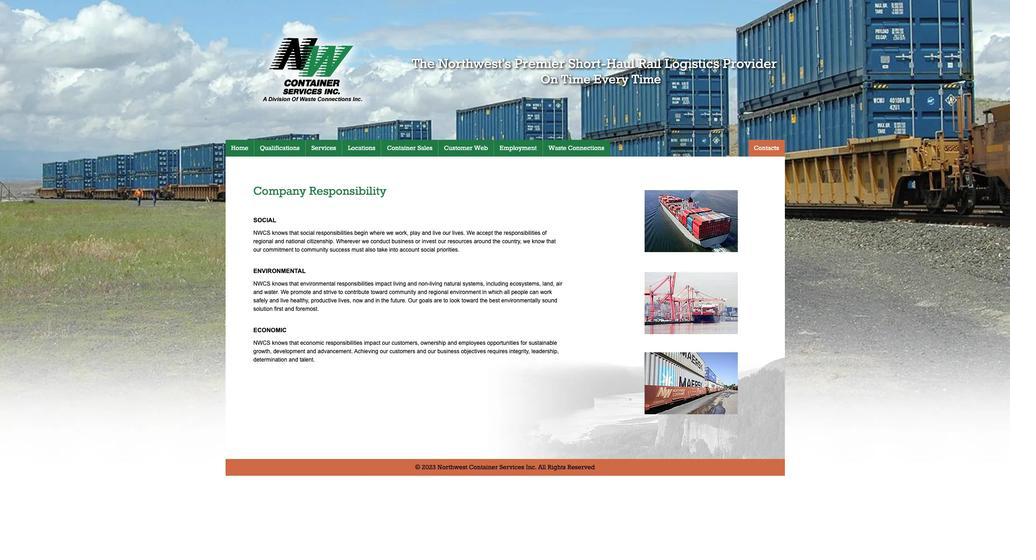 Task type: vqa. For each thing, say whether or not it's contained in the screenshot.
diligently
no



Task type: describe. For each thing, give the bounding box(es) containing it.
productive
[[311, 298, 337, 304]]

best
[[489, 298, 500, 304]]

look
[[450, 298, 460, 304]]

community inside nwcs knows that social responsibilities begin where we work, play and live our lives. we accept the responsibilities of regional and national citizenship. wherever we conduct business or invest our resources around the country, we know that our commitment to community success must also take into account social priorities.
[[301, 247, 328, 253]]

integrity,
[[509, 348, 530, 355]]

2 vertical spatial to
[[444, 298, 448, 304]]

goals
[[419, 298, 432, 304]]

knows for healthy,
[[272, 281, 288, 287]]

1 time from the left
[[561, 73, 591, 87]]

accept
[[477, 230, 493, 237]]

connections
[[568, 145, 605, 152]]

premier
[[515, 56, 565, 72]]

the right accept on the top of the page
[[495, 230, 502, 237]]

and right first
[[285, 306, 294, 313]]

commitment
[[263, 247, 294, 253]]

first
[[274, 306, 283, 313]]

0 horizontal spatial in
[[376, 298, 380, 304]]

0 vertical spatial northwest container services inc. image
[[255, 23, 372, 117]]

and down water.
[[270, 298, 279, 304]]

environmentally
[[502, 298, 541, 304]]

1 vertical spatial services
[[500, 464, 524, 472]]

our up customers at the bottom of page
[[382, 340, 390, 347]]

1 horizontal spatial we
[[387, 230, 394, 237]]

now
[[353, 298, 363, 304]]

healthy,
[[290, 298, 310, 304]]

© 2023 northwest container services inc. all rights reserved
[[415, 464, 595, 472]]

sustainable
[[529, 340, 557, 347]]

regional inside nwcs knows that environmental responsibilities impact living and non-living natural systems, including ecosystems, land, air and water. we promote and strive to contribute toward community and regional environment in which all people can work safely and live healthy, productive lives, now and in the future. our goals are to look toward the best environmentally sound solution first and foremost.
[[429, 289, 449, 296]]

account
[[400, 247, 419, 253]]

work,
[[395, 230, 409, 237]]

including
[[486, 281, 508, 287]]

short-
[[568, 56, 607, 72]]

and up invest
[[422, 230, 431, 237]]

land,
[[543, 281, 555, 287]]

people
[[511, 289, 528, 296]]

1 living from the left
[[393, 281, 406, 287]]

ownership
[[421, 340, 446, 347]]

promote
[[291, 289, 311, 296]]

foremost.
[[296, 306, 319, 313]]

priorities.
[[437, 247, 460, 253]]

that down of
[[547, 238, 556, 245]]

customer web
[[444, 145, 488, 152]]

around
[[474, 238, 491, 245]]

nwcs knows that social responsibilities begin where we work, play and live our lives. we accept the responsibilities of regional and national citizenship. wherever we conduct business or invest our resources around the country, we know that our commitment to community success must also take into account social priorities.
[[253, 230, 556, 253]]

on
[[541, 73, 558, 87]]

community inside nwcs knows that environmental responsibilities impact living and non-living natural systems, including ecosystems, land, air and water. we promote and strive to contribute toward community and regional environment in which all people can work safely and live healthy, productive lives, now and in the future. our goals are to look toward the best environmentally sound solution first and foremost.
[[389, 289, 416, 296]]

0 horizontal spatial we
[[362, 238, 369, 245]]

environmental
[[300, 281, 336, 287]]

systems,
[[463, 281, 485, 287]]

live inside nwcs knows that social responsibilities begin where we work, play and live our lives. we accept the responsibilities of regional and national citizenship. wherever we conduct business or invest our resources around the country, we know that our commitment to community success must also take into account social priorities.
[[433, 230, 441, 237]]

nwcs for nwcs knows that economic responsibilities impact our customers, ownership and employees opportunities for sustainable growth, development and advancement. achieving our customers and our business objectives requires integrity, leadership, determination and talent.
[[253, 340, 271, 347]]

2 living from the left
[[430, 281, 442, 287]]

nwcs knows that environmental responsibilities impact living and non-living natural systems, including ecosystems, land, air and water. we promote and strive to contribute toward community and regional environment in which all people can work safely and live healthy, productive lives, now and in the future. our goals are to look toward the best environmentally sound solution first and foremost.
[[253, 281, 563, 313]]

locations link
[[342, 140, 381, 157]]

play
[[410, 230, 420, 237]]

determination
[[253, 357, 287, 363]]

lives.
[[452, 230, 465, 237]]

all
[[538, 464, 546, 472]]

and right now
[[365, 298, 374, 304]]

services inside services link
[[311, 145, 336, 152]]

web
[[474, 145, 488, 152]]

nwcs for nwcs knows that social responsibilities begin where we work, play and live our lives. we accept the responsibilities of regional and national citizenship. wherever we conduct business or invest our resources around the country, we know that our commitment to community success must also take into account social priorities.
[[253, 230, 271, 237]]

that for nwcs knows that social responsibilities begin where we work, play and live our lives. we accept the responsibilities of regional and national citizenship. wherever we conduct business or invest our resources around the country, we know that our commitment to community success must also take into account social priorities.
[[289, 230, 299, 237]]

solution
[[253, 306, 273, 313]]

qualifications link
[[254, 140, 305, 157]]

knows inside nwcs knows that economic responsibilities impact our customers, ownership and employees opportunities for sustainable growth, development and advancement. achieving our customers and our business objectives requires integrity, leadership, determination and talent.
[[272, 340, 288, 347]]

lives,
[[339, 298, 351, 304]]

and up safely
[[253, 289, 263, 296]]

logistics
[[665, 56, 720, 72]]

nwcs knows that economic responsibilities impact our customers, ownership and employees opportunities for sustainable growth, development and advancement. achieving our customers and our business objectives requires integrity, leadership, determination and talent.
[[253, 340, 559, 363]]

air
[[556, 281, 563, 287]]

every
[[594, 73, 629, 87]]

requires
[[488, 348, 508, 355]]

and down economic
[[307, 348, 316, 355]]

we inside nwcs knows that environmental responsibilities impact living and non-living natural systems, including ecosystems, land, air and water. we promote and strive to contribute toward community and regional environment in which all people can work safely and live healthy, productive lives, now and in the future. our goals are to look toward the best environmentally sound solution first and foremost.
[[281, 289, 289, 296]]

invest
[[422, 238, 437, 245]]

responsibilities up country,
[[504, 230, 541, 237]]

achieving
[[354, 348, 378, 355]]

employment link
[[494, 140, 543, 157]]

strive
[[324, 289, 337, 296]]

future.
[[391, 298, 407, 304]]

country,
[[502, 238, 522, 245]]

economic
[[300, 340, 324, 347]]

1 horizontal spatial social
[[421, 247, 435, 253]]

waste
[[549, 145, 567, 152]]

are
[[434, 298, 442, 304]]

reserved
[[568, 464, 595, 472]]

0 vertical spatial toward
[[371, 289, 388, 296]]

©
[[415, 464, 420, 472]]

waste connections link
[[543, 140, 610, 157]]

responsibility
[[309, 185, 387, 199]]

customer
[[444, 145, 473, 152]]

employment
[[500, 145, 537, 152]]

social
[[253, 217, 276, 224]]

the left best
[[480, 298, 488, 304]]

1 vertical spatial toward
[[462, 298, 478, 304]]

container sales link
[[382, 140, 438, 157]]

northwest's
[[438, 56, 511, 72]]

contacts
[[754, 145, 779, 152]]

citizenship.
[[307, 238, 335, 245]]

business inside nwcs knows that social responsibilities begin where we work, play and live our lives. we accept the responsibilities of regional and national citizenship. wherever we conduct business or invest our resources around the country, we know that our commitment to community success must also take into account social priorities.
[[392, 238, 414, 245]]

and left the non-
[[408, 281, 417, 287]]

or
[[415, 238, 420, 245]]

0 vertical spatial social
[[300, 230, 315, 237]]

and down the non-
[[418, 289, 427, 296]]

of
[[542, 230, 547, 237]]

must
[[352, 247, 364, 253]]

nwcs for nwcs knows that environmental responsibilities impact living and non-living natural systems, including ecosystems, land, air and water. we promote and strive to contribute toward community and regional environment in which all people can work safely and live healthy, productive lives, now and in the future. our goals are to look toward the best environmentally sound solution first and foremost.
[[253, 281, 271, 287]]

ecosystems,
[[510, 281, 541, 287]]

our left commitment
[[253, 247, 262, 253]]

company responsibility
[[253, 185, 387, 199]]

company
[[253, 185, 306, 199]]

haul
[[607, 56, 635, 72]]

wherever
[[336, 238, 360, 245]]

responsibilities for and
[[337, 281, 374, 287]]

environment
[[450, 289, 481, 296]]

inc.
[[526, 464, 537, 472]]

customers,
[[392, 340, 419, 347]]



Task type: locate. For each thing, give the bounding box(es) containing it.
the left future. on the left bottom of page
[[381, 298, 389, 304]]

opportunities
[[487, 340, 519, 347]]

0 vertical spatial business
[[392, 238, 414, 245]]

0 horizontal spatial business
[[392, 238, 414, 245]]

we right lives. at the top of the page
[[467, 230, 475, 237]]

business down ownership on the bottom of the page
[[438, 348, 460, 355]]

impact for our
[[364, 340, 381, 347]]

time
[[561, 73, 591, 87], [632, 73, 661, 87]]

rights
[[548, 464, 566, 472]]

that up development
[[289, 340, 299, 347]]

knows up development
[[272, 340, 288, 347]]

non-
[[419, 281, 430, 287]]

0 horizontal spatial container
[[387, 145, 416, 152]]

impact inside nwcs knows that environmental responsibilities impact living and non-living natural systems, including ecosystems, land, air and water. we promote and strive to contribute toward community and regional environment in which all people can work safely and live healthy, productive lives, now and in the future. our goals are to look toward the best environmentally sound solution first and foremost.
[[375, 281, 392, 287]]

nwcs up water.
[[253, 281, 271, 287]]

our left lives. at the top of the page
[[443, 230, 451, 237]]

living
[[393, 281, 406, 287], [430, 281, 442, 287]]

toward right contribute
[[371, 289, 388, 296]]

work
[[540, 289, 552, 296]]

knows inside nwcs knows that social responsibilities begin where we work, play and live our lives. we accept the responsibilities of regional and national citizenship. wherever we conduct business or invest our resources around the country, we know that our commitment to community success must also take into account social priorities.
[[272, 230, 288, 237]]

1 horizontal spatial container
[[469, 464, 498, 472]]

0 vertical spatial container
[[387, 145, 416, 152]]

0 vertical spatial regional
[[253, 238, 273, 245]]

community
[[301, 247, 328, 253], [389, 289, 416, 296]]

1 vertical spatial community
[[389, 289, 416, 296]]

0 vertical spatial to
[[295, 247, 300, 253]]

and up commitment
[[275, 238, 284, 245]]

business
[[392, 238, 414, 245], [438, 348, 460, 355]]

we
[[467, 230, 475, 237], [281, 289, 289, 296]]

1 horizontal spatial time
[[632, 73, 661, 87]]

0 horizontal spatial social
[[300, 230, 315, 237]]

in right now
[[376, 298, 380, 304]]

regional
[[253, 238, 273, 245], [429, 289, 449, 296]]

resources
[[448, 238, 472, 245]]

1 horizontal spatial northwest container services inc. image
[[645, 190, 738, 415]]

our up priorities.
[[438, 238, 446, 245]]

success
[[330, 247, 350, 253]]

1 horizontal spatial we
[[467, 230, 475, 237]]

0 horizontal spatial living
[[393, 281, 406, 287]]

responsibilities
[[316, 230, 353, 237], [504, 230, 541, 237], [337, 281, 374, 287], [326, 340, 363, 347]]

time down rail
[[632, 73, 661, 87]]

1 vertical spatial social
[[421, 247, 435, 253]]

container right the northwest
[[469, 464, 498, 472]]

the
[[412, 56, 435, 72]]

impact inside nwcs knows that economic responsibilities impact our customers, ownership and employees opportunities for sustainable growth, development and advancement. achieving our customers and our business objectives requires integrity, leadership, determination and talent.
[[364, 340, 381, 347]]

0 vertical spatial services
[[311, 145, 336, 152]]

our right achieving
[[380, 348, 388, 355]]

contacts link
[[749, 140, 785, 157]]

3 knows from the top
[[272, 340, 288, 347]]

contribute
[[345, 289, 369, 296]]

the
[[495, 230, 502, 237], [493, 238, 501, 245], [381, 298, 389, 304], [480, 298, 488, 304]]

1 vertical spatial impact
[[364, 340, 381, 347]]

knows up commitment
[[272, 230, 288, 237]]

3 nwcs from the top
[[253, 340, 271, 347]]

1 nwcs from the top
[[253, 230, 271, 237]]

1 vertical spatial regional
[[429, 289, 449, 296]]

development
[[273, 348, 305, 355]]

and down ownership on the bottom of the page
[[417, 348, 426, 355]]

environmental
[[253, 268, 306, 275]]

advancement.
[[318, 348, 353, 355]]

0 horizontal spatial regional
[[253, 238, 273, 245]]

1 horizontal spatial community
[[389, 289, 416, 296]]

knows inside nwcs knows that environmental responsibilities impact living and non-living natural systems, including ecosystems, land, air and water. we promote and strive to contribute toward community and regional environment in which all people can work safely and live healthy, productive lives, now and in the future. our goals are to look toward the best environmentally sound solution first and foremost.
[[272, 281, 288, 287]]

our down ownership on the bottom of the page
[[428, 348, 436, 355]]

1 vertical spatial we
[[281, 289, 289, 296]]

1 vertical spatial live
[[280, 298, 289, 304]]

living up future. on the left bottom of page
[[393, 281, 406, 287]]

we left know
[[523, 238, 530, 245]]

0 vertical spatial nwcs
[[253, 230, 271, 237]]

0 vertical spatial community
[[301, 247, 328, 253]]

container left sales
[[387, 145, 416, 152]]

talent.
[[300, 357, 315, 363]]

0 vertical spatial in
[[483, 289, 487, 296]]

we right water.
[[281, 289, 289, 296]]

nwcs inside nwcs knows that environmental responsibilities impact living and non-living natural systems, including ecosystems, land, air and water. we promote and strive to contribute toward community and regional environment in which all people can work safely and live healthy, productive lives, now and in the future. our goals are to look toward the best environmentally sound solution first and foremost.
[[253, 281, 271, 287]]

responsibilities for we
[[316, 230, 353, 237]]

home
[[231, 145, 248, 152]]

nwcs inside nwcs knows that economic responsibilities impact our customers, ownership and employees opportunities for sustainable growth, development and advancement. achieving our customers and our business objectives requires integrity, leadership, determination and talent.
[[253, 340, 271, 347]]

in
[[483, 289, 487, 296], [376, 298, 380, 304]]

1 vertical spatial business
[[438, 348, 460, 355]]

business inside nwcs knows that economic responsibilities impact our customers, ownership and employees opportunities for sustainable growth, development and advancement. achieving our customers and our business objectives requires integrity, leadership, determination and talent.
[[438, 348, 460, 355]]

and
[[422, 230, 431, 237], [275, 238, 284, 245], [408, 281, 417, 287], [253, 289, 263, 296], [313, 289, 322, 296], [418, 289, 427, 296], [270, 298, 279, 304], [365, 298, 374, 304], [285, 306, 294, 313], [448, 340, 457, 347], [307, 348, 316, 355], [417, 348, 426, 355], [289, 357, 298, 363]]

national
[[286, 238, 305, 245]]

qualifications
[[260, 145, 300, 152]]

in left which
[[483, 289, 487, 296]]

to right are
[[444, 298, 448, 304]]

leadership,
[[532, 348, 559, 355]]

objectives
[[461, 348, 486, 355]]

to inside nwcs knows that social responsibilities begin where we work, play and live our lives. we accept the responsibilities of regional and national citizenship. wherever we conduct business or invest our resources around the country, we know that our commitment to community success must also take into account social priorities.
[[295, 247, 300, 253]]

impact
[[375, 281, 392, 287], [364, 340, 381, 347]]

2 horizontal spatial to
[[444, 298, 448, 304]]

1 vertical spatial in
[[376, 298, 380, 304]]

impact up future. on the left bottom of page
[[375, 281, 392, 287]]

0 horizontal spatial community
[[301, 247, 328, 253]]

services left inc.
[[500, 464, 524, 472]]

take
[[377, 247, 388, 253]]

1 horizontal spatial live
[[433, 230, 441, 237]]

the right the around
[[493, 238, 501, 245]]

social down invest
[[421, 247, 435, 253]]

knows for commitment
[[272, 230, 288, 237]]

safely
[[253, 298, 268, 304]]

1 horizontal spatial regional
[[429, 289, 449, 296]]

0 horizontal spatial northwest container services inc. image
[[255, 23, 372, 117]]

northwest
[[438, 464, 468, 472]]

0 horizontal spatial live
[[280, 298, 289, 304]]

customers
[[390, 348, 415, 355]]

0 horizontal spatial toward
[[371, 289, 388, 296]]

rail
[[638, 56, 661, 72]]

home link
[[225, 140, 254, 157]]

responsibilities inside nwcs knows that environmental responsibilities impact living and non-living natural systems, including ecosystems, land, air and water. we promote and strive to contribute toward community and regional environment in which all people can work safely and live healthy, productive lives, now and in the future. our goals are to look toward the best environmentally sound solution first and foremost.
[[337, 281, 374, 287]]

0 vertical spatial knows
[[272, 230, 288, 237]]

that up the promote
[[289, 281, 299, 287]]

1 vertical spatial nwcs
[[253, 281, 271, 287]]

social
[[300, 230, 315, 237], [421, 247, 435, 253]]

0 vertical spatial impact
[[375, 281, 392, 287]]

sound
[[542, 298, 557, 304]]

nwcs up growth,
[[253, 340, 271, 347]]

northwest container services inc. image
[[255, 23, 372, 117], [645, 190, 738, 415]]

and down development
[[289, 357, 298, 363]]

we left work, on the top left of page
[[387, 230, 394, 237]]

water.
[[264, 289, 279, 296]]

regional inside nwcs knows that social responsibilities begin where we work, play and live our lives. we accept the responsibilities of regional and national citizenship. wherever we conduct business or invest our resources around the country, we know that our commitment to community success must also take into account social priorities.
[[253, 238, 273, 245]]

that up national
[[289, 230, 299, 237]]

1 vertical spatial container
[[469, 464, 498, 472]]

to up lives,
[[339, 289, 343, 296]]

we inside nwcs knows that social responsibilities begin where we work, play and live our lives. we accept the responsibilities of regional and national citizenship. wherever we conduct business or invest our resources around the country, we know that our commitment to community success must also take into account social priorities.
[[467, 230, 475, 237]]

responsibilities for customers,
[[326, 340, 363, 347]]

responsibilities inside nwcs knows that economic responsibilities impact our customers, ownership and employees opportunities for sustainable growth, development and advancement. achieving our customers and our business objectives requires integrity, leadership, determination and talent.
[[326, 340, 363, 347]]

1 horizontal spatial in
[[483, 289, 487, 296]]

1 horizontal spatial toward
[[462, 298, 478, 304]]

responsibilities up contribute
[[337, 281, 374, 287]]

into
[[389, 247, 398, 253]]

nwcs inside nwcs knows that social responsibilities begin where we work, play and live our lives. we accept the responsibilities of regional and national citizenship. wherever we conduct business or invest our resources around the country, we know that our commitment to community success must also take into account social priorities.
[[253, 230, 271, 237]]

2 time from the left
[[632, 73, 661, 87]]

2 nwcs from the top
[[253, 281, 271, 287]]

economic
[[253, 327, 287, 334]]

1 knows from the top
[[272, 230, 288, 237]]

community down citizenship.
[[301, 247, 328, 253]]

2023
[[422, 464, 436, 472]]

regional up are
[[429, 289, 449, 296]]

regional up commitment
[[253, 238, 273, 245]]

services left locations
[[311, 145, 336, 152]]

1 vertical spatial knows
[[272, 281, 288, 287]]

and right ownership on the bottom of the page
[[448, 340, 457, 347]]

social up national
[[300, 230, 315, 237]]

0 horizontal spatial to
[[295, 247, 300, 253]]

to down national
[[295, 247, 300, 253]]

and down environmental
[[313, 289, 322, 296]]

live up first
[[280, 298, 289, 304]]

1 horizontal spatial business
[[438, 348, 460, 355]]

we down begin
[[362, 238, 369, 245]]

0 horizontal spatial time
[[561, 73, 591, 87]]

living left natural
[[430, 281, 442, 287]]

customer web link
[[439, 140, 494, 157]]

0 horizontal spatial we
[[281, 289, 289, 296]]

2 horizontal spatial we
[[523, 238, 530, 245]]

locations
[[348, 145, 376, 152]]

0 vertical spatial live
[[433, 230, 441, 237]]

also
[[365, 247, 376, 253]]

growth,
[[253, 348, 272, 355]]

nwcs down social
[[253, 230, 271, 237]]

our
[[408, 298, 418, 304]]

can
[[530, 289, 539, 296]]

0 horizontal spatial services
[[311, 145, 336, 152]]

impact for living
[[375, 281, 392, 287]]

2 vertical spatial nwcs
[[253, 340, 271, 347]]

natural
[[444, 281, 461, 287]]

impact up achieving
[[364, 340, 381, 347]]

responsibilities up advancement.
[[326, 340, 363, 347]]

that inside nwcs knows that economic responsibilities impact our customers, ownership and employees opportunities for sustainable growth, development and advancement. achieving our customers and our business objectives requires integrity, leadership, determination and talent.
[[289, 340, 299, 347]]

all
[[504, 289, 510, 296]]

1 horizontal spatial to
[[339, 289, 343, 296]]

1 horizontal spatial living
[[430, 281, 442, 287]]

knows up water.
[[272, 281, 288, 287]]

that for nwcs knows that economic responsibilities impact our customers, ownership and employees opportunities for sustainable growth, development and advancement. achieving our customers and our business objectives requires integrity, leadership, determination and talent.
[[289, 340, 299, 347]]

knows
[[272, 230, 288, 237], [272, 281, 288, 287], [272, 340, 288, 347]]

toward
[[371, 289, 388, 296], [462, 298, 478, 304]]

for
[[521, 340, 527, 347]]

0 vertical spatial we
[[467, 230, 475, 237]]

time down 'short-'
[[561, 73, 591, 87]]

toward down 'environment'
[[462, 298, 478, 304]]

to
[[295, 247, 300, 253], [339, 289, 343, 296], [444, 298, 448, 304]]

2 knows from the top
[[272, 281, 288, 287]]

begin
[[354, 230, 368, 237]]

that
[[289, 230, 299, 237], [547, 238, 556, 245], [289, 281, 299, 287], [289, 340, 299, 347]]

2 vertical spatial knows
[[272, 340, 288, 347]]

where
[[370, 230, 385, 237]]

live inside nwcs knows that environmental responsibilities impact living and non-living natural systems, including ecosystems, land, air and water. we promote and strive to contribute toward community and regional environment in which all people can work safely and live healthy, productive lives, now and in the future. our goals are to look toward the best environmentally sound solution first and foremost.
[[280, 298, 289, 304]]

business down work, on the top left of page
[[392, 238, 414, 245]]

1 horizontal spatial services
[[500, 464, 524, 472]]

1 vertical spatial to
[[339, 289, 343, 296]]

responsibilities up 'wherever'
[[316, 230, 353, 237]]

community up future. on the left bottom of page
[[389, 289, 416, 296]]

that for nwcs knows that environmental responsibilities impact living and non-living natural systems, including ecosystems, land, air and water. we promote and strive to contribute toward community and regional environment in which all people can work safely and live healthy, productive lives, now and in the future. our goals are to look toward the best environmentally sound solution first and foremost.
[[289, 281, 299, 287]]

live up invest
[[433, 230, 441, 237]]

that inside nwcs knows that environmental responsibilities impact living and non-living natural systems, including ecosystems, land, air and water. we promote and strive to contribute toward community and regional environment in which all people can work safely and live healthy, productive lives, now and in the future. our goals are to look toward the best environmentally sound solution first and foremost.
[[289, 281, 299, 287]]

the northwest's premier short-haul rail logistics provider on time every time
[[412, 56, 777, 87]]

container sales
[[387, 145, 433, 152]]

waste connections
[[549, 145, 605, 152]]

1 vertical spatial northwest container services inc. image
[[645, 190, 738, 415]]



